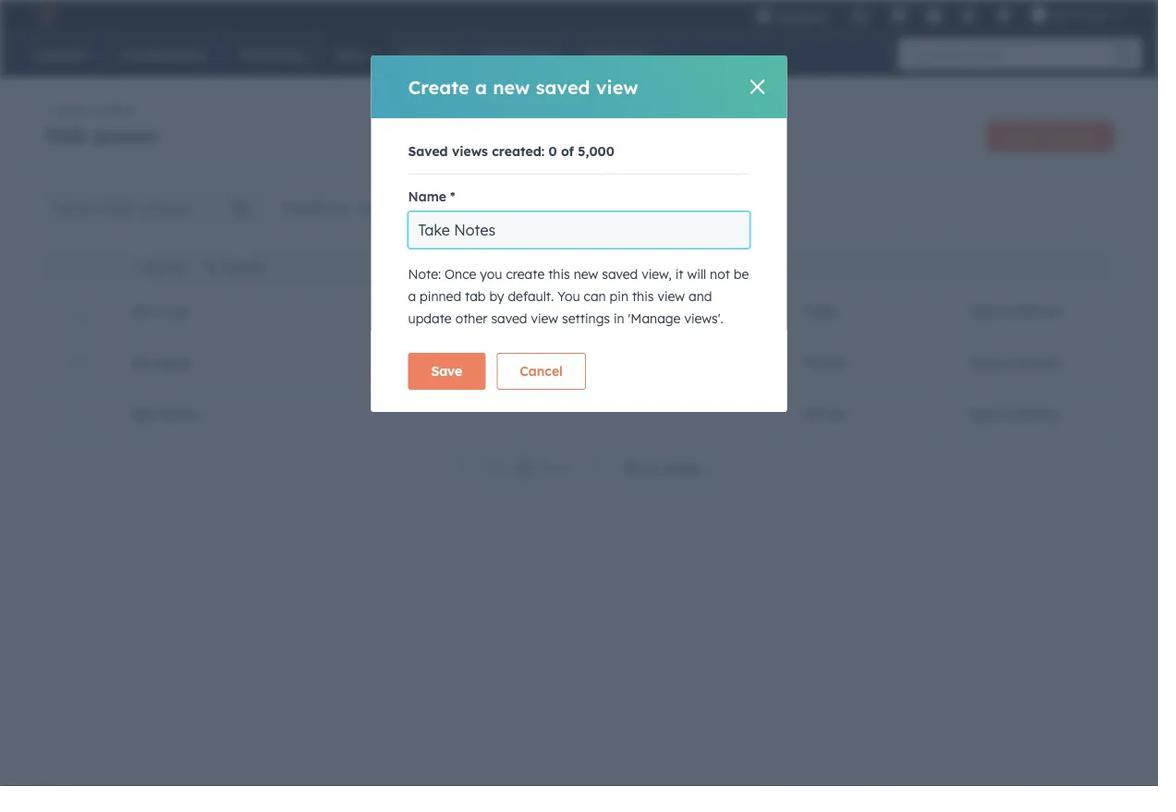 Task type: locate. For each thing, give the bounding box(es) containing it.
created by:
[[281, 199, 351, 215]]

self
[[1052, 7, 1073, 22]]

search image
[[1116, 46, 1133, 63]]

1 right prev
[[522, 460, 529, 476]]

private for paper
[[803, 355, 846, 371]]

selected
[[142, 260, 185, 274]]

of
[[561, 143, 574, 160]]

saved up pin
[[602, 266, 638, 283]]

1 vertical spatial 1
[[522, 460, 529, 476]]

menu
[[745, 0, 1137, 37]]

created
[[281, 199, 330, 215]]

a for pen
[[156, 303, 164, 320]]

task
[[44, 124, 87, 147]]

2 vertical spatial anderson
[[1004, 407, 1062, 423]]

2 private from the top
[[803, 407, 846, 423]]

2 ruby from the top
[[970, 355, 1000, 371]]

create up saved
[[408, 75, 470, 98]]

1 ruby from the top
[[970, 303, 1000, 320]]

get left pen
[[130, 303, 152, 320]]

ruby for get a pen
[[970, 303, 1000, 320]]

3 anderson from the top
[[1004, 407, 1062, 423]]

ruby anderson for get a pen
[[970, 303, 1062, 320]]

search button
[[1107, 39, 1142, 70]]

pagination navigation
[[445, 456, 613, 481]]

1 horizontal spatial a
[[408, 289, 416, 305]]

view down it
[[658, 289, 685, 305]]

0 vertical spatial this
[[549, 266, 570, 283]]

1 left the selected
[[134, 260, 139, 274]]

ruby for take notes
[[970, 407, 1000, 423]]

settings link
[[950, 0, 989, 30]]

get a pen
[[130, 303, 190, 320]]

pin
[[610, 289, 629, 305]]

0 horizontal spatial view
[[531, 311, 559, 327]]

1 vertical spatial view
[[658, 289, 685, 305]]

1 horizontal spatial new
[[574, 266, 599, 283]]

0 vertical spatial ruby anderson
[[970, 303, 1062, 320]]

0 vertical spatial create
[[408, 75, 470, 98]]

create task queue link
[[987, 121, 1114, 151]]

2 ruby anderson from the top
[[970, 355, 1062, 371]]

self made button
[[1021, 0, 1137, 30]]

take
[[130, 407, 158, 423]]

1 horizontal spatial 1
[[522, 460, 529, 476]]

3 ruby from the top
[[970, 407, 1000, 423]]

by:
[[333, 199, 351, 215]]

2 anderson from the top
[[1004, 355, 1062, 371]]

1 for 1
[[522, 460, 529, 476]]

'manage
[[628, 311, 681, 327]]

1 horizontal spatial create
[[1003, 129, 1038, 143]]

ruby
[[970, 303, 1000, 320], [970, 355, 1000, 371], [970, 407, 1000, 423]]

2 horizontal spatial a
[[475, 75, 487, 98]]

0 vertical spatial anderson
[[1004, 303, 1062, 320]]

help button
[[919, 0, 950, 30]]

a down the note:
[[408, 289, 416, 305]]

a left pen
[[156, 303, 164, 320]]

anderson
[[1004, 303, 1062, 320], [1004, 355, 1062, 371], [1004, 407, 1062, 423]]

delete
[[223, 259, 265, 275]]

create task queue
[[1003, 129, 1099, 143]]

view down "default." on the top left of the page
[[531, 311, 559, 327]]

0 vertical spatial ruby
[[970, 303, 1000, 320]]

get paper
[[130, 355, 192, 371]]

0 vertical spatial view
[[596, 75, 639, 98]]

saved up task queues banner
[[536, 75, 591, 98]]

update
[[408, 311, 452, 327]]

1 vertical spatial anderson
[[1004, 355, 1062, 371]]

0 horizontal spatial 1
[[134, 260, 139, 274]]

2 get from the top
[[130, 355, 152, 371]]

marketplaces button
[[880, 0, 919, 30]]

3 ruby anderson from the top
[[970, 407, 1062, 423]]

back
[[58, 103, 86, 117]]

0 horizontal spatial a
[[156, 303, 164, 320]]

ruby anderson
[[970, 303, 1062, 320], [970, 355, 1062, 371], [970, 407, 1062, 423]]

not
[[710, 266, 730, 283]]

settings image
[[961, 8, 978, 25]]

anderson for get a pen
[[1004, 303, 1062, 320]]

2 vertical spatial view
[[531, 311, 559, 327]]

1 vertical spatial create
[[1003, 129, 1038, 143]]

2 horizontal spatial view
[[658, 289, 685, 305]]

1 vertical spatial ruby anderson
[[970, 355, 1062, 371]]

1 selected
[[134, 260, 185, 274]]

1 ruby anderson from the top
[[970, 303, 1062, 320]]

create
[[408, 75, 470, 98], [1003, 129, 1038, 143]]

1 vertical spatial ruby
[[970, 355, 1000, 371]]

1 get from the top
[[130, 303, 152, 320]]

2 vertical spatial ruby anderson
[[970, 407, 1062, 423]]

create for create a new saved view
[[408, 75, 470, 98]]

view up task queues banner
[[596, 75, 639, 98]]

get left the paper
[[130, 355, 152, 371]]

note:
[[408, 266, 441, 283]]

anderson for get paper
[[1004, 355, 1062, 371]]

a
[[475, 75, 487, 98], [408, 289, 416, 305], [156, 303, 164, 320]]

1 anderson from the top
[[1004, 303, 1062, 320]]

saved views created: 0 of 5,000
[[408, 143, 615, 160]]

0 vertical spatial new
[[493, 75, 530, 98]]

a inside note: once you create this new saved view, it will not be a pinned tab by default. you can pin this view and update other saved view settings in 'manage views'.
[[408, 289, 416, 305]]

0 horizontal spatial this
[[549, 266, 570, 283]]

help image
[[926, 8, 943, 25]]

get
[[130, 303, 152, 320], [130, 355, 152, 371]]

saved
[[408, 143, 448, 160]]

ruby anderson for get paper
[[970, 355, 1062, 371]]

this
[[549, 266, 570, 283], [632, 289, 654, 305]]

1 inside 1 button
[[522, 460, 529, 476]]

1 horizontal spatial view
[[596, 75, 639, 98]]

1 vertical spatial this
[[632, 289, 654, 305]]

tasks
[[104, 103, 133, 117]]

views'.
[[685, 311, 724, 327]]

1 vertical spatial saved
[[602, 266, 638, 283]]

view
[[596, 75, 639, 98], [658, 289, 685, 305], [531, 311, 559, 327]]

0 vertical spatial get
[[130, 303, 152, 320]]

1 vertical spatial get
[[130, 355, 152, 371]]

private
[[803, 355, 846, 371], [803, 407, 846, 423]]

hubspot image
[[33, 4, 55, 26]]

saved
[[536, 75, 591, 98], [602, 266, 638, 283], [491, 311, 528, 327]]

pinned
[[420, 289, 462, 305]]

1
[[134, 260, 139, 274], [522, 460, 529, 476]]

0 vertical spatial 1
[[134, 260, 139, 274]]

close image
[[750, 80, 765, 94]]

this right pin
[[632, 289, 654, 305]]

delete button
[[204, 259, 265, 275]]

0 vertical spatial private
[[803, 355, 846, 371]]

0 vertical spatial saved
[[536, 75, 591, 98]]

1 horizontal spatial this
[[632, 289, 654, 305]]

5,000
[[578, 143, 615, 160]]

paper
[[156, 355, 192, 371]]

saved down by in the left of the page
[[491, 311, 528, 327]]

0 horizontal spatial saved
[[491, 311, 528, 327]]

create left task
[[1003, 129, 1038, 143]]

this up you
[[549, 266, 570, 283]]

2 vertical spatial ruby
[[970, 407, 1000, 423]]

you
[[480, 266, 503, 283]]

upgrade
[[776, 9, 828, 24]]

queue
[[1066, 129, 1099, 143]]

create inside task queues banner
[[1003, 129, 1038, 143]]

by
[[490, 289, 504, 305]]

save button
[[408, 353, 486, 390]]

new
[[493, 75, 530, 98], [574, 266, 599, 283]]

1 private from the top
[[803, 355, 846, 371]]

0 horizontal spatial create
[[408, 75, 470, 98]]

new up saved views created: 0 of 5,000
[[493, 75, 530, 98]]

1 vertical spatial new
[[574, 266, 599, 283]]

1 for 1 selected
[[134, 260, 139, 274]]

new up can
[[574, 266, 599, 283]]

can
[[584, 289, 606, 305]]

prev
[[480, 460, 509, 476]]

1 vertical spatial private
[[803, 407, 846, 423]]

2 horizontal spatial saved
[[602, 266, 638, 283]]

a up views
[[475, 75, 487, 98]]

get for get paper
[[130, 355, 152, 371]]

calling icon button
[[844, 2, 875, 29]]

Search HubSpot search field
[[899, 39, 1125, 70]]



Task type: vqa. For each thing, say whether or not it's contained in the screenshot.
the saved to the middle
yes



Task type: describe. For each thing, give the bounding box(es) containing it.
25 per page
[[624, 460, 701, 476]]

1 button
[[516, 456, 536, 480]]

and
[[689, 289, 713, 305]]

ruby anderson image
[[1032, 6, 1048, 23]]

marketplaces image
[[891, 8, 908, 25]]

views
[[452, 143, 488, 160]]

default.
[[508, 289, 554, 305]]

create for create task queue
[[1003, 129, 1038, 143]]

Name text field
[[408, 212, 750, 249]]

tab
[[465, 289, 486, 305]]

page
[[668, 460, 701, 476]]

create
[[506, 266, 545, 283]]

will
[[688, 266, 707, 283]]

Search task queues search field
[[44, 189, 263, 226]]

cancel
[[520, 363, 563, 380]]

next button
[[536, 457, 613, 481]]

self made
[[1052, 7, 1109, 22]]

name
[[408, 189, 447, 205]]

25 per page button
[[624, 455, 714, 481]]

save
[[431, 363, 463, 380]]

upgrade image
[[756, 8, 773, 25]]

made
[[1077, 7, 1109, 22]]

notifications button
[[989, 0, 1021, 30]]

25
[[624, 460, 638, 476]]

settings
[[562, 311, 610, 327]]

get for get a pen
[[130, 303, 152, 320]]

you
[[558, 289, 580, 305]]

be
[[734, 266, 749, 283]]

create a new saved view
[[408, 75, 639, 98]]

ruby for get paper
[[970, 355, 1000, 371]]

notes
[[162, 407, 198, 423]]

ruby anderson for take notes
[[970, 407, 1062, 423]]

pen
[[168, 303, 190, 320]]

1 horizontal spatial saved
[[536, 75, 591, 98]]

anyone button
[[359, 195, 420, 220]]

new inside note: once you create this new saved view, it will not be a pinned tab by default. you can pin this view and update other saved view settings in 'manage views'.
[[574, 266, 599, 283]]

note: once you create this new saved view, it will not be a pinned tab by default. you can pin this view and update other saved view settings in 'manage views'.
[[408, 266, 749, 327]]

in
[[614, 311, 625, 327]]

0 horizontal spatial new
[[493, 75, 530, 98]]

calling icon image
[[851, 9, 868, 26]]

back to tasks link
[[44, 103, 133, 117]]

prev button
[[445, 457, 516, 481]]

created:
[[492, 143, 545, 160]]

once
[[445, 266, 477, 283]]

task
[[1041, 129, 1063, 143]]

private for notes
[[803, 407, 846, 423]]

a for new
[[475, 75, 487, 98]]

back to tasks
[[58, 103, 133, 117]]

anyone
[[359, 199, 407, 215]]

2 vertical spatial saved
[[491, 311, 528, 327]]

task queues
[[44, 124, 158, 147]]

hubspot link
[[22, 4, 69, 26]]

next
[[542, 460, 573, 476]]

anderson for take notes
[[1004, 407, 1062, 423]]

other
[[456, 311, 488, 327]]

view,
[[642, 266, 672, 283]]

to
[[89, 103, 101, 117]]

notifications image
[[997, 8, 1013, 25]]

task queues banner
[[44, 116, 1114, 151]]

public
[[803, 303, 840, 320]]

per
[[642, 460, 664, 476]]

take notes
[[130, 407, 198, 423]]

0
[[549, 143, 557, 160]]

cancel button
[[497, 353, 586, 390]]

it
[[676, 266, 684, 283]]

menu containing self made
[[745, 0, 1137, 37]]

queues
[[92, 124, 158, 147]]



